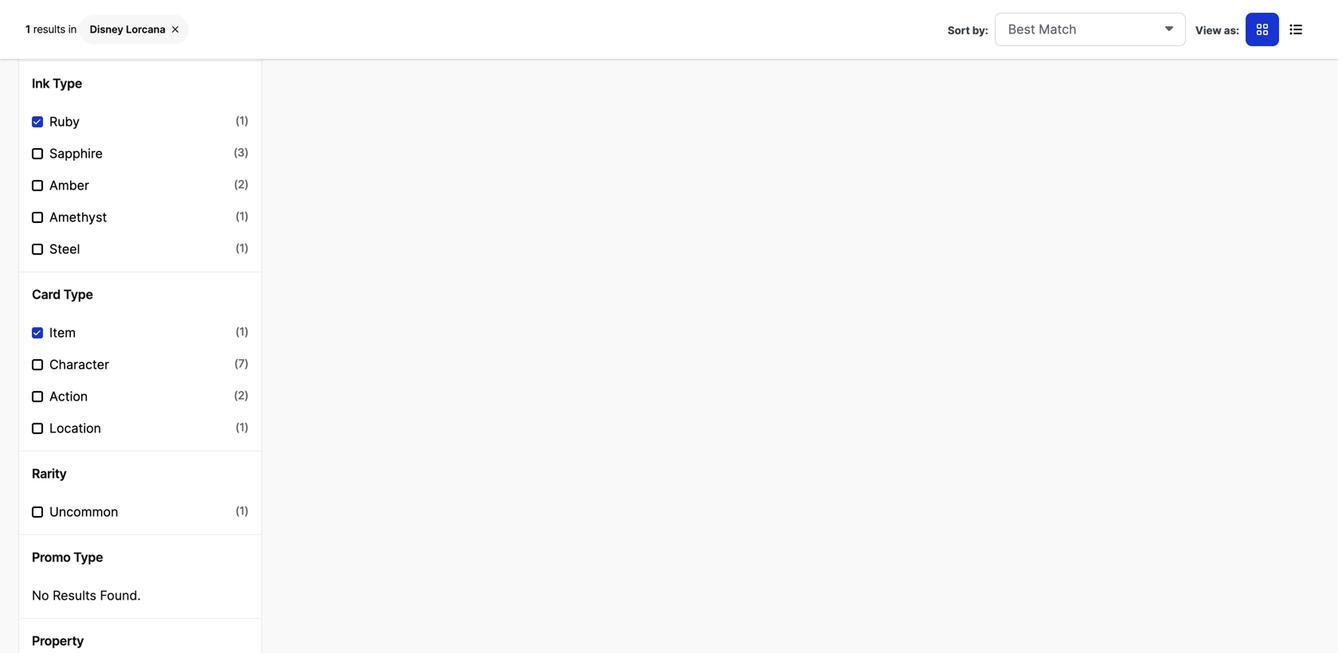 Task type: describe. For each thing, give the bounding box(es) containing it.
type for card type
[[63, 287, 93, 303]]

no results found.
[[32, 588, 141, 604]]

match
[[1039, 22, 1077, 37]]

item
[[49, 325, 76, 341]]

1 for uncommon
[[239, 505, 245, 518]]

Action checkbox
[[32, 391, 43, 403]]

7
[[238, 357, 245, 371]]

ink type
[[32, 76, 82, 91]]

sort
[[948, 24, 970, 37]]

location
[[49, 421, 101, 436]]

best match
[[1009, 22, 1077, 37]]

3
[[238, 146, 245, 159]]

disney
[[90, 23, 123, 35]]

Location checkbox
[[32, 423, 43, 434]]

Best Match field
[[995, 13, 1186, 46]]

check image for item
[[33, 329, 40, 337]]

Amethyst checkbox
[[32, 212, 43, 223]]

as:
[[1225, 24, 1240, 37]]

amethyst
[[49, 210, 107, 225]]

type for ink type
[[53, 76, 82, 91]]

Character checkbox
[[32, 359, 43, 371]]

in
[[68, 23, 79, 35]]

Uncommon checkbox
[[32, 507, 43, 518]]

disney lorcana button
[[79, 15, 189, 44]]

results
[[53, 588, 96, 604]]

Amber checkbox
[[32, 180, 43, 191]]

2 for character
[[238, 389, 245, 403]]

ink
[[32, 76, 50, 91]]

results
[[33, 23, 65, 35]]

no
[[32, 588, 49, 604]]

sapphire
[[49, 146, 103, 161]]

1 for item
[[239, 325, 245, 339]]

rarity
[[32, 466, 67, 482]]

a list of results image
[[1290, 23, 1303, 36]]



Task type: vqa. For each thing, say whether or not it's contained in the screenshot.


Task type: locate. For each thing, give the bounding box(es) containing it.
character
[[49, 357, 109, 373]]

by:
[[973, 24, 989, 37]]

type for promo type
[[74, 550, 103, 565]]

0 vertical spatial check image
[[33, 118, 40, 126]]

1 vertical spatial type
[[63, 287, 93, 303]]

amber
[[49, 178, 89, 193]]

check image
[[33, 118, 40, 126], [33, 329, 40, 337]]

Sapphire checkbox
[[32, 148, 43, 159]]

0 vertical spatial type
[[53, 76, 82, 91]]

2 check image from the top
[[33, 329, 40, 337]]

type right ink
[[53, 76, 82, 91]]

2 down 3
[[238, 178, 245, 191]]

property
[[32, 634, 84, 649]]

cards
[[49, 30, 85, 46]]

lorcana
[[126, 23, 166, 35]]

caret down image
[[1166, 22, 1174, 34]]

type right card
[[63, 287, 93, 303]]

1 for amethyst
[[239, 210, 245, 223]]

2 for sapphire
[[238, 178, 245, 191]]

Cards checkbox
[[32, 33, 43, 44]]

2 2 from the top
[[238, 389, 245, 403]]

type right promo
[[74, 550, 103, 565]]

found.
[[100, 588, 141, 604]]

action
[[49, 389, 88, 405]]

1 vertical spatial check image
[[33, 329, 40, 337]]

card type
[[32, 287, 93, 303]]

xmark image
[[172, 24, 178, 34]]

uncommon
[[49, 505, 118, 520]]

view
[[1196, 24, 1222, 37]]

1 results
[[25, 23, 68, 35]]

type
[[53, 76, 82, 91], [63, 287, 93, 303], [74, 550, 103, 565]]

Steel checkbox
[[32, 244, 43, 255]]

disney lorcana
[[90, 23, 166, 35]]

Item checkbox
[[32, 328, 43, 339]]

2 vertical spatial type
[[74, 550, 103, 565]]

best
[[1009, 22, 1036, 37]]

card
[[32, 287, 61, 303]]

check image left item
[[33, 329, 40, 337]]

ruby
[[49, 114, 80, 130]]

steel
[[49, 242, 80, 257]]

1
[[25, 23, 30, 35], [239, 114, 245, 128], [239, 210, 245, 223], [239, 242, 245, 255], [239, 325, 245, 339], [239, 421, 245, 434], [239, 505, 245, 518]]

1 for ruby
[[239, 114, 245, 128]]

2 down 7
[[238, 389, 245, 403]]

1 for location
[[239, 421, 245, 434]]

promo
[[32, 550, 71, 565]]

sort by:
[[948, 24, 989, 37]]

0 vertical spatial 2
[[238, 178, 245, 191]]

promo type
[[32, 550, 103, 565]]

1 for steel
[[239, 242, 245, 255]]

Ruby checkbox
[[32, 116, 43, 128]]

2
[[238, 178, 245, 191], [238, 389, 245, 403]]

1 2 from the top
[[238, 178, 245, 191]]

view as:
[[1196, 24, 1240, 37]]

a grid of results image
[[1257, 23, 1269, 36]]

check image for ruby
[[33, 118, 40, 126]]

1 check image from the top
[[33, 118, 40, 126]]

check image left ruby
[[33, 118, 40, 126]]

1 vertical spatial 2
[[238, 389, 245, 403]]



